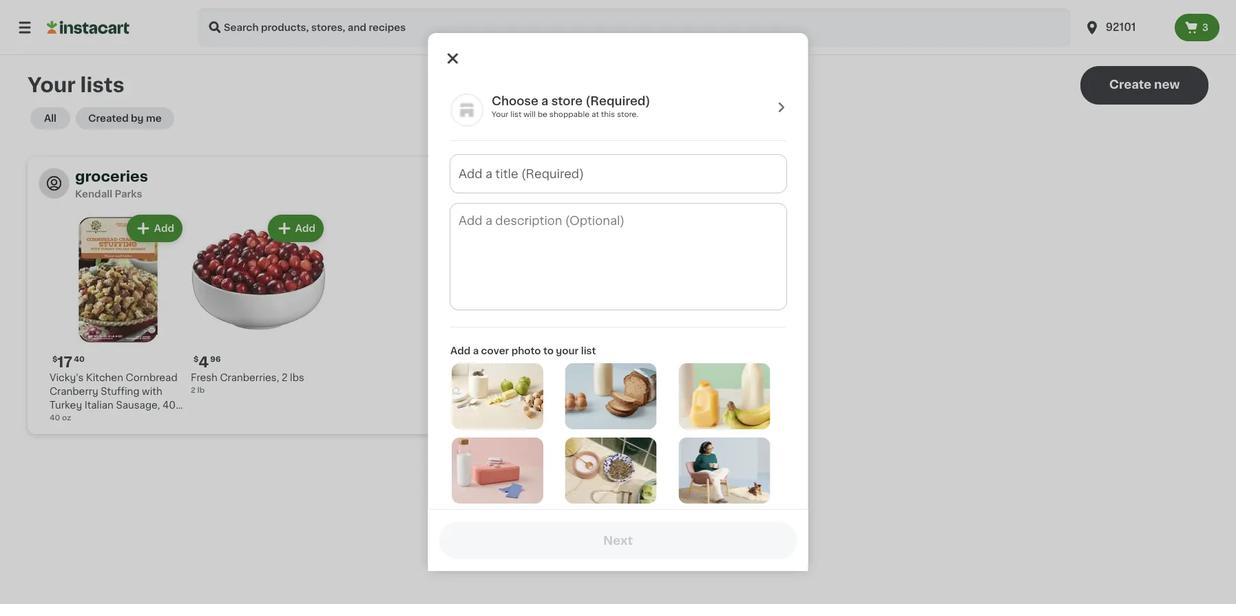 Task type: locate. For each thing, give the bounding box(es) containing it.
2 horizontal spatial 40
[[163, 401, 176, 411]]

2 horizontal spatial add
[[450, 346, 470, 356]]

your inside choose a store (required) your list will be shoppable at this store.
[[491, 111, 508, 118]]

1 add button from the left
[[128, 216, 181, 241]]

1 vertical spatial 40
[[163, 401, 176, 411]]

$ for 17
[[52, 356, 57, 363]]

list right the your at the left of the page
[[581, 346, 596, 356]]

0 vertical spatial 2
[[534, 179, 542, 190]]

2 vertical spatial 2
[[191, 387, 196, 394]]

kitchen
[[86, 373, 123, 383]]

2 add button from the left
[[269, 216, 322, 241]]

1 vertical spatial 2
[[282, 373, 288, 383]]

your down choose
[[491, 111, 508, 118]]

40
[[74, 356, 85, 363], [163, 401, 176, 411], [50, 414, 60, 422]]

fresh cranberries, 2 lbs 2 lb
[[191, 373, 304, 394]]

1 $ from the left
[[52, 356, 57, 363]]

groceries
[[75, 169, 148, 184]]

2 $ from the left
[[194, 356, 199, 363]]

me
[[146, 114, 162, 123]]

3 button
[[1175, 14, 1220, 41]]

2 product group from the left
[[191, 212, 326, 396]]

1 horizontal spatial 2
[[282, 373, 288, 383]]

0 vertical spatial 40
[[74, 356, 85, 363]]

4
[[199, 355, 209, 370]]

0 horizontal spatial product group
[[50, 212, 185, 424]]

show
[[482, 179, 515, 190]]

0 horizontal spatial a
[[473, 346, 479, 356]]

0 horizontal spatial add
[[154, 224, 174, 234]]

1 horizontal spatial add button
[[269, 216, 322, 241]]

your
[[28, 75, 76, 95], [491, 111, 508, 118]]

product group
[[50, 212, 185, 424], [191, 212, 326, 396]]

cornbread
[[126, 373, 178, 383]]

96
[[210, 356, 221, 363]]

a jar of flour, a stick of sliced butter, 3 granny smith apples, a carton of 7 eggs. image
[[452, 364, 543, 430]]

a inside choose a store (required) your list will be shoppable at this store.
[[541, 95, 548, 107]]

40 inside '$ 17 40'
[[74, 356, 85, 363]]

$ left 96 at the left of the page
[[194, 356, 199, 363]]

a wooden cutting board and knife, and a few sliced tomatoes and two whole tomatoes. image
[[565, 512, 657, 578]]

a bulb of garlic, a bowl of salt, a bowl of pepper, a bowl of cut celery. image
[[565, 438, 657, 504]]

1 horizontal spatial list
[[581, 346, 596, 356]]

0 horizontal spatial add button
[[128, 216, 181, 241]]

list
[[510, 111, 521, 118], [581, 346, 596, 356]]

1 vertical spatial a
[[473, 346, 479, 356]]

$ inside '$ 17 40'
[[52, 356, 57, 363]]

40 down turkey
[[50, 414, 60, 422]]

1 horizontal spatial add
[[295, 224, 315, 234]]

stuffing
[[101, 387, 140, 397]]

your lists
[[28, 75, 124, 95]]

add for 17
[[154, 224, 174, 234]]

$ inside $ 4 96
[[194, 356, 199, 363]]

list down choose
[[510, 111, 521, 118]]

turkey
[[50, 401, 82, 411]]

to
[[543, 346, 553, 356]]

created
[[88, 114, 129, 123]]

0 horizontal spatial 40
[[50, 414, 60, 422]]

none text field inside list_add_items dialog
[[450, 204, 786, 310]]

1 horizontal spatial a
[[541, 95, 548, 107]]

40 right "sausage,"
[[163, 401, 176, 411]]

will
[[523, 111, 535, 118]]

0 horizontal spatial $
[[52, 356, 57, 363]]

0 vertical spatial list
[[510, 111, 521, 118]]

a left cover
[[473, 346, 479, 356]]

a
[[541, 95, 548, 107], [473, 346, 479, 356]]

$ up vicky's
[[52, 356, 57, 363]]

1 product group from the left
[[50, 212, 185, 424]]

a up the be
[[541, 95, 548, 107]]

2 horizontal spatial 2
[[534, 179, 542, 190]]

1 horizontal spatial product group
[[191, 212, 326, 396]]

1 horizontal spatial oz
[[62, 414, 71, 422]]

create new
[[1109, 79, 1180, 91]]

a carton of 6 eggs, an open loaf of bread, and a small bottle of milk. image
[[565, 364, 657, 430]]

cranberries,
[[220, 373, 279, 383]]

0 vertical spatial a
[[541, 95, 548, 107]]

1 vertical spatial your
[[491, 111, 508, 118]]

2 for cranberries,
[[282, 373, 288, 383]]

add inside list_add_items dialog
[[450, 346, 470, 356]]

1 horizontal spatial your
[[491, 111, 508, 118]]

$
[[52, 356, 57, 363], [194, 356, 199, 363]]

your up the all
[[28, 75, 76, 95]]

40 right 17
[[74, 356, 85, 363]]

2
[[534, 179, 542, 190], [282, 373, 288, 383], [191, 387, 196, 394]]

0 horizontal spatial oz
[[50, 415, 61, 424]]

2 right "all"
[[534, 179, 542, 190]]

(required)
[[585, 95, 650, 107]]

product group containing 4
[[191, 212, 326, 396]]

add button
[[128, 216, 181, 241], [269, 216, 322, 241]]

1 horizontal spatial $
[[194, 356, 199, 363]]

add button for 4
[[269, 216, 322, 241]]

40 inside vicky's kitchen cornbread cranberry stuffing with turkey italian sausage, 40 oz
[[163, 401, 176, 411]]

2 left lbs
[[282, 373, 288, 383]]

oz
[[62, 414, 71, 422], [50, 415, 61, 424]]

0 horizontal spatial list
[[510, 111, 521, 118]]

vicky's
[[50, 373, 84, 383]]

choose
[[491, 95, 538, 107]]

add for 4
[[295, 224, 315, 234]]

$ 17 40
[[52, 355, 85, 370]]

lists
[[80, 75, 124, 95]]

italian
[[85, 401, 114, 411]]

create new button
[[1081, 66, 1209, 105]]

None text field
[[450, 204, 786, 310]]

oz inside vicky's kitchen cornbread cranberry stuffing with turkey italian sausage, 40 oz
[[50, 415, 61, 424]]

2 left lb
[[191, 387, 196, 394]]

1 horizontal spatial 40
[[74, 356, 85, 363]]

0 horizontal spatial your
[[28, 75, 76, 95]]

add
[[154, 224, 174, 234], [295, 224, 315, 234], [450, 346, 470, 356]]



Task type: vqa. For each thing, say whether or not it's contained in the screenshot.
the Snacks at the left bottom of the page
no



Task type: describe. For each thing, give the bounding box(es) containing it.
lbs
[[290, 373, 304, 383]]

photo
[[511, 346, 541, 356]]

shoppable
[[549, 111, 589, 118]]

product group containing 17
[[50, 212, 185, 424]]

choose a store (required) your list will be shoppable at this store.
[[491, 95, 650, 118]]

kendall
[[75, 189, 112, 199]]

$ for 4
[[194, 356, 199, 363]]

with
[[142, 387, 162, 397]]

groceries kendall parks
[[75, 169, 148, 199]]

17
[[57, 355, 72, 370]]

show all 2 items
[[482, 179, 578, 190]]

a for choose
[[541, 95, 548, 107]]

all button
[[30, 107, 70, 129]]

this
[[601, 111, 615, 118]]

add button for 17
[[128, 216, 181, 241]]

a roll of paper towels, a gallon of orange juice, a small bottle of milk, a bunch of bananas. image
[[678, 364, 770, 430]]

2 for all
[[534, 179, 542, 190]]

new
[[1155, 79, 1180, 91]]

a person with white painted nails grinding some spices with a mortar and pestle. image
[[452, 512, 543, 578]]

2 vertical spatial 40
[[50, 414, 60, 422]]

list inside choose a store (required) your list will be shoppable at this store.
[[510, 111, 521, 118]]

your
[[556, 346, 578, 356]]

3
[[1203, 23, 1209, 32]]

vicky's kitchen cornbread cranberry stuffing with turkey italian sausage, 40 oz
[[50, 373, 178, 424]]

add a cover photo to your list
[[450, 346, 596, 356]]

instacart logo image
[[47, 19, 129, 36]]

create
[[1109, 79, 1152, 91]]

parks
[[115, 189, 142, 199]]

1 vertical spatial list
[[581, 346, 596, 356]]

a water bottle, yoga block, stretch band, and ear buds. image
[[452, 438, 543, 504]]

store
[[551, 95, 582, 107]]

items
[[544, 179, 578, 190]]

created by me
[[88, 114, 162, 123]]

sausage,
[[116, 401, 160, 411]]

all
[[518, 179, 531, 190]]

cranberry
[[50, 387, 98, 397]]

at
[[591, 111, 599, 118]]

a small bottle of milk, a bowl and a whisk, a carton of 6 eggs, a bunch of tomatoes on the vine, sliced cheese, a head of lettuce, and a loaf of bread. image
[[678, 512, 770, 578]]

created by me button
[[76, 107, 174, 129]]

https://www.instacart.com/image server/{width=}x{height=}/www.instacart.com/assets/inspiration/lists/retailer_icon_placeholder 63a3e2b01979f35da0e1870724fce461e1878cf4a1109d8d5e383d3ce715635c.png image
[[450, 94, 483, 127]]

0 horizontal spatial 2
[[191, 387, 196, 394]]

all
[[44, 114, 57, 123]]

$ 4 96
[[194, 355, 221, 370]]

by
[[131, 114, 144, 123]]

40 oz
[[50, 414, 71, 422]]

0 vertical spatial your
[[28, 75, 76, 95]]

lb
[[197, 387, 205, 394]]

fresh
[[191, 373, 218, 383]]

Add a title (Required) text field
[[450, 155, 786, 193]]

be
[[537, 111, 547, 118]]

list_add_items dialog
[[428, 33, 808, 605]]

store.
[[617, 111, 638, 118]]

a woman sitting on a chair wearing headphones holding a drink in her hand with a small brown dog on the floor by her side. image
[[678, 438, 770, 504]]

a for add
[[473, 346, 479, 356]]

cover
[[481, 346, 509, 356]]



